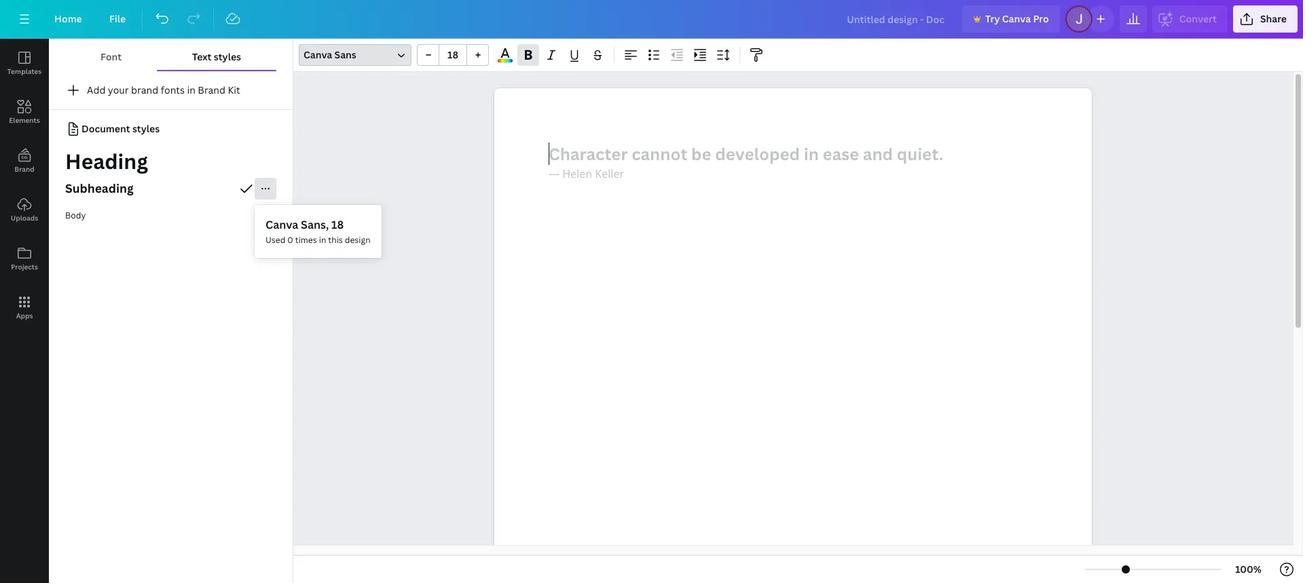 Task type: vqa. For each thing, say whether or not it's contained in the screenshot.
All
no



Task type: locate. For each thing, give the bounding box(es) containing it.
brand button
[[0, 137, 49, 185]]

canva right 'try'
[[1003, 12, 1031, 25]]

in left this
[[319, 234, 326, 246]]

try
[[986, 12, 1000, 25]]

1 vertical spatial in
[[319, 234, 326, 246]]

your
[[108, 84, 129, 96]]

0 vertical spatial in
[[187, 84, 196, 96]]

0 horizontal spatial brand
[[14, 164, 34, 174]]

1 vertical spatial brand
[[14, 164, 34, 174]]

kit
[[228, 84, 240, 96]]

heading
[[65, 147, 148, 175]]

main menu bar
[[0, 0, 1304, 39]]

1 horizontal spatial in
[[319, 234, 326, 246]]

font button
[[65, 44, 157, 70]]

in
[[187, 84, 196, 96], [319, 234, 326, 246]]

canva inside canva sans, 18 used 0 times in this design
[[266, 217, 298, 232]]

subheading
[[65, 180, 134, 196]]

canva
[[1003, 12, 1031, 25], [304, 48, 332, 61], [266, 217, 298, 232]]

brand inside "side panel" tab list
[[14, 164, 34, 174]]

in right 'fonts'
[[187, 84, 196, 96]]

0 vertical spatial brand
[[198, 84, 226, 96]]

templates
[[7, 67, 42, 76]]

brand
[[198, 84, 226, 96], [14, 164, 34, 174]]

brand up uploads button
[[14, 164, 34, 174]]

styles inside button
[[214, 50, 241, 63]]

in inside canva sans, 18 used 0 times in this design
[[319, 234, 326, 246]]

brand
[[131, 84, 158, 96]]

None text field
[[495, 88, 1093, 584]]

body button
[[49, 202, 293, 230]]

document
[[82, 122, 130, 135]]

styles down brand on the top of page
[[132, 122, 160, 135]]

design
[[345, 234, 371, 246]]

canva inside button
[[1003, 12, 1031, 25]]

1 horizontal spatial canva
[[304, 48, 332, 61]]

0
[[288, 234, 293, 246]]

0 horizontal spatial in
[[187, 84, 196, 96]]

group
[[417, 44, 489, 66]]

pro
[[1034, 12, 1050, 25]]

0 vertical spatial styles
[[214, 50, 241, 63]]

apps
[[16, 311, 33, 321]]

0 horizontal spatial styles
[[132, 122, 160, 135]]

canva inside dropdown button
[[304, 48, 332, 61]]

canva for sans,
[[266, 217, 298, 232]]

2 horizontal spatial canva
[[1003, 12, 1031, 25]]

1 horizontal spatial brand
[[198, 84, 226, 96]]

share button
[[1234, 5, 1298, 33]]

styles right text
[[214, 50, 241, 63]]

1 vertical spatial styles
[[132, 122, 160, 135]]

100% button
[[1227, 559, 1271, 581]]

1 horizontal spatial styles
[[214, 50, 241, 63]]

this
[[328, 234, 343, 246]]

canva sans
[[304, 48, 357, 61]]

0 horizontal spatial canva
[[266, 217, 298, 232]]

file
[[109, 12, 126, 25]]

2 vertical spatial canva
[[266, 217, 298, 232]]

1 vertical spatial canva
[[304, 48, 332, 61]]

share
[[1261, 12, 1287, 25]]

canva up used
[[266, 217, 298, 232]]

brand left kit
[[198, 84, 226, 96]]

canva sans button
[[299, 44, 412, 66]]

convert button
[[1153, 5, 1228, 33]]

canva left sans
[[304, 48, 332, 61]]

fonts
[[161, 84, 185, 96]]

0 vertical spatial canva
[[1003, 12, 1031, 25]]

styles
[[214, 50, 241, 63], [132, 122, 160, 135]]

projects
[[11, 262, 38, 272]]



Task type: describe. For each thing, give the bounding box(es) containing it.
subheading button
[[49, 175, 293, 202]]

18
[[332, 217, 344, 232]]

add your brand fonts in brand kit
[[87, 84, 240, 96]]

elements
[[9, 116, 40, 125]]

styles for document styles
[[132, 122, 160, 135]]

convert
[[1180, 12, 1217, 25]]

times
[[295, 234, 317, 246]]

Design title text field
[[837, 5, 957, 33]]

body
[[65, 210, 86, 222]]

home link
[[43, 5, 93, 33]]

file button
[[98, 5, 137, 33]]

uploads button
[[0, 185, 49, 234]]

projects button
[[0, 234, 49, 283]]

document styles
[[82, 122, 160, 135]]

add your brand fonts in brand kit button
[[49, 77, 293, 104]]

styles for text styles
[[214, 50, 241, 63]]

text styles button
[[157, 44, 277, 70]]

sans
[[335, 48, 357, 61]]

text styles
[[192, 50, 241, 63]]

uploads
[[11, 213, 38, 223]]

elements button
[[0, 88, 49, 137]]

font
[[101, 50, 122, 63]]

used
[[266, 234, 286, 246]]

try canva pro
[[986, 12, 1050, 25]]

100%
[[1236, 563, 1262, 576]]

add
[[87, 84, 106, 96]]

color range image
[[498, 59, 513, 63]]

try canva pro button
[[963, 5, 1060, 33]]

apps button
[[0, 283, 49, 332]]

canva for sans
[[304, 48, 332, 61]]

home
[[54, 12, 82, 25]]

in inside "add your brand fonts in brand kit" button
[[187, 84, 196, 96]]

canva sans, 18 used 0 times in this design
[[266, 217, 371, 246]]

– – number field
[[444, 48, 463, 61]]

templates button
[[0, 39, 49, 88]]

sans,
[[301, 217, 329, 232]]

heading button
[[49, 145, 293, 178]]

text
[[192, 50, 212, 63]]

side panel tab list
[[0, 39, 49, 332]]



